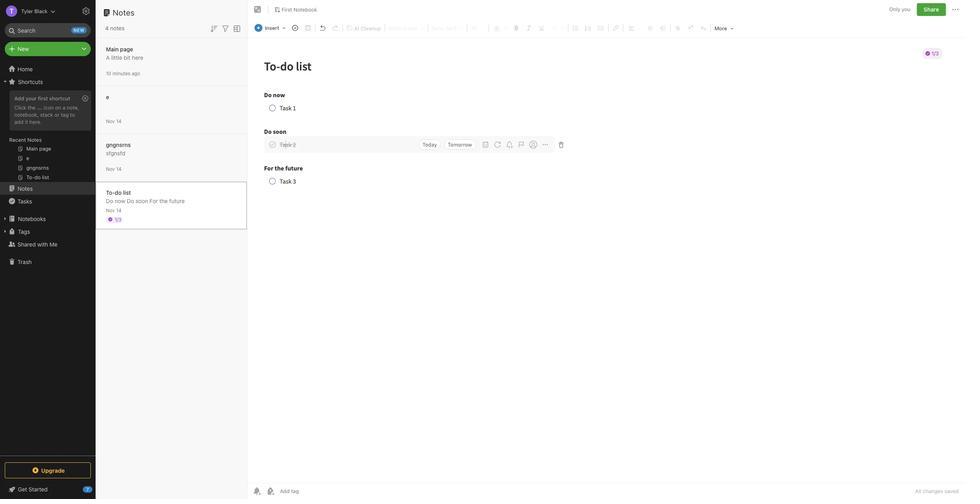 Task type: locate. For each thing, give the bounding box(es) containing it.
all
[[915, 488, 921, 494]]

tags button
[[0, 225, 95, 238]]

undo image
[[317, 22, 328, 33]]

2 vertical spatial nov
[[106, 207, 115, 213]]

add
[[14, 95, 24, 102]]

highlight image
[[548, 23, 567, 33]]

0 horizontal spatial do
[[106, 197, 113, 204]]

0 vertical spatial the
[[28, 104, 35, 111]]

1/3
[[115, 216, 121, 222]]

add a reminder image
[[252, 486, 262, 496]]

notes right recent
[[27, 137, 42, 143]]

nov 14
[[106, 118, 121, 124], [106, 166, 121, 172], [106, 207, 121, 213]]

14 down 'sfgnsfd' at the top of page
[[116, 166, 121, 172]]

nov down 'e' at the top left of page
[[106, 118, 115, 124]]

Add filters field
[[221, 23, 230, 33]]

you
[[902, 6, 911, 12]]

1 nov 14 from the top
[[106, 118, 121, 124]]

1 horizontal spatial do
[[127, 197, 134, 204]]

add tag image
[[266, 486, 275, 496]]

2 14 from the top
[[116, 166, 121, 172]]

1 vertical spatial nov 14
[[106, 166, 121, 172]]

2 vertical spatial nov 14
[[106, 207, 121, 213]]

nov
[[106, 118, 115, 124], [106, 166, 115, 172], [106, 207, 115, 213]]

1 do from the left
[[106, 197, 113, 204]]

do
[[115, 189, 122, 196]]

nov 14 up 1/3
[[106, 207, 121, 213]]

More field
[[712, 22, 736, 34]]

do down list
[[127, 197, 134, 204]]

add
[[14, 119, 23, 125]]

tasks button
[[0, 195, 95, 208]]

first notebook
[[282, 6, 317, 13]]

notes up tasks
[[18, 185, 33, 192]]

0 vertical spatial 14
[[116, 118, 121, 124]]

the
[[28, 104, 35, 111], [159, 197, 168, 204]]

all changes saved
[[915, 488, 959, 494]]

0 vertical spatial nov 14
[[106, 118, 121, 124]]

2 vertical spatial notes
[[18, 185, 33, 192]]

settings image
[[81, 6, 91, 16]]

nov up 1/3
[[106, 207, 115, 213]]

to
[[70, 111, 75, 118]]

14 up gngnsrns
[[116, 118, 121, 124]]

1 horizontal spatial the
[[159, 197, 168, 204]]

notes link
[[0, 182, 95, 195]]

tyler black
[[21, 8, 48, 14]]

notes inside note list element
[[113, 8, 135, 17]]

new
[[18, 45, 29, 52]]

now
[[115, 197, 125, 204]]

Font size field
[[468, 22, 488, 33]]

shortcuts
[[18, 78, 43, 85]]

tree
[[0, 63, 96, 455]]

tag
[[61, 111, 69, 118]]

14 up 1/3
[[116, 207, 121, 213]]

tags
[[18, 228, 30, 235]]

tree containing home
[[0, 63, 96, 455]]

only you
[[889, 6, 911, 12]]

Add tag field
[[279, 488, 339, 495]]

2 do from the left
[[127, 197, 134, 204]]

nov down 'sfgnsfd' at the top of page
[[106, 166, 115, 172]]

1 vertical spatial 14
[[116, 166, 121, 172]]

the inside group
[[28, 104, 35, 111]]

notebook
[[294, 6, 317, 13]]

e
[[106, 93, 109, 100]]

Alignment field
[[624, 22, 644, 33]]

stack
[[40, 111, 53, 118]]

click
[[14, 104, 26, 111]]

home link
[[0, 63, 96, 75]]

nov 14 up gngnsrns
[[106, 118, 121, 124]]

a
[[106, 54, 110, 61]]

2 vertical spatial 14
[[116, 207, 121, 213]]

bit
[[124, 54, 130, 61]]

View options field
[[230, 23, 242, 33]]

10
[[106, 70, 111, 76]]

notes
[[110, 25, 125, 31]]

3 nov from the top
[[106, 207, 115, 213]]

get
[[18, 486, 27, 493]]

10 minutes ago
[[106, 70, 140, 76]]

with
[[37, 241, 48, 248]]

Search text field
[[10, 23, 85, 37]]

group containing add your first shortcut
[[0, 88, 95, 185]]

do down to-
[[106, 197, 113, 204]]

1 vertical spatial the
[[159, 197, 168, 204]]

0 vertical spatial notes
[[113, 8, 135, 17]]

share button
[[917, 3, 946, 16]]

to-do list do now do soon for the future
[[106, 189, 185, 204]]

notes up notes at the left
[[113, 8, 135, 17]]

add your first shortcut
[[14, 95, 70, 102]]

more
[[715, 25, 727, 31]]

notes
[[113, 8, 135, 17], [27, 137, 42, 143], [18, 185, 33, 192]]

do
[[106, 197, 113, 204], [127, 197, 134, 204]]

saved
[[945, 488, 959, 494]]

the inside to-do list do now do soon for the future
[[159, 197, 168, 204]]

4 notes
[[105, 25, 125, 31]]

future
[[169, 197, 185, 204]]

new button
[[5, 42, 91, 56]]

main
[[106, 46, 119, 52]]

the left ...
[[28, 104, 35, 111]]

nov 14 down 'sfgnsfd' at the top of page
[[106, 166, 121, 172]]

Highlight field
[[548, 22, 567, 33]]

shared with me
[[18, 241, 57, 248]]

font size image
[[468, 23, 488, 33]]

Heading level field
[[386, 22, 427, 33]]

1 vertical spatial nov
[[106, 166, 115, 172]]

the right for at top
[[159, 197, 168, 204]]

0 horizontal spatial the
[[28, 104, 35, 111]]

group
[[0, 88, 95, 185]]

0 vertical spatial nov
[[106, 118, 115, 124]]

14
[[116, 118, 121, 124], [116, 166, 121, 172], [116, 207, 121, 213]]

...
[[37, 104, 42, 111]]



Task type: describe. For each thing, give the bounding box(es) containing it.
2 nov 14 from the top
[[106, 166, 121, 172]]

a little bit here
[[106, 54, 143, 61]]

first
[[38, 95, 48, 102]]

note,
[[67, 104, 79, 111]]

tyler
[[21, 8, 33, 14]]

Sort options field
[[209, 23, 219, 33]]

here
[[132, 54, 143, 61]]

here.
[[29, 119, 42, 125]]

first
[[282, 6, 292, 13]]

new
[[74, 27, 84, 33]]

upgrade
[[41, 467, 65, 474]]

Account field
[[0, 3, 55, 19]]

sfgnsfd
[[106, 150, 125, 156]]

Font family field
[[429, 22, 466, 33]]

alignment image
[[625, 23, 644, 33]]

More actions field
[[951, 3, 960, 16]]

or
[[54, 111, 59, 118]]

new search field
[[10, 23, 87, 37]]

share
[[924, 6, 939, 13]]

click to collapse image
[[93, 484, 99, 494]]

changes
[[923, 488, 943, 494]]

on
[[55, 104, 61, 111]]

upgrade button
[[5, 462, 91, 478]]

icon on a note, notebook, stack or tag to add it here.
[[14, 104, 79, 125]]

shortcuts button
[[0, 75, 95, 88]]

trash link
[[0, 255, 95, 268]]

font family image
[[429, 23, 466, 33]]

main page
[[106, 46, 133, 52]]

to-
[[106, 189, 115, 196]]

4
[[105, 25, 109, 31]]

it
[[25, 119, 28, 125]]

started
[[29, 486, 48, 493]]

list
[[123, 189, 131, 196]]

me
[[50, 241, 57, 248]]

ago
[[132, 70, 140, 76]]

task image
[[290, 22, 301, 33]]

Insert field
[[253, 22, 288, 33]]

shared with me link
[[0, 238, 95, 251]]

little
[[111, 54, 122, 61]]

a
[[63, 104, 65, 111]]

Note Editor text field
[[247, 38, 965, 483]]

1 nov from the top
[[106, 118, 115, 124]]

insert
[[265, 25, 279, 31]]

first notebook button
[[272, 4, 320, 15]]

add filters image
[[221, 24, 230, 33]]

expand tags image
[[2, 228, 8, 235]]

soon
[[136, 197, 148, 204]]

note list element
[[96, 0, 247, 499]]

click the ...
[[14, 104, 42, 111]]

3 14 from the top
[[116, 207, 121, 213]]

note window element
[[247, 0, 965, 499]]

shortcut
[[49, 95, 70, 102]]

black
[[34, 8, 48, 14]]

expand notebooks image
[[2, 215, 8, 222]]

get started
[[18, 486, 48, 493]]

2 nov from the top
[[106, 166, 115, 172]]

icon
[[44, 104, 54, 111]]

only
[[889, 6, 900, 12]]

font color image
[[490, 23, 509, 33]]

7
[[86, 487, 89, 492]]

home
[[18, 66, 33, 72]]

notebook,
[[14, 111, 39, 118]]

minutes
[[113, 70, 130, 76]]

page
[[120, 46, 133, 52]]

recent
[[9, 137, 26, 143]]

more actions image
[[951, 5, 960, 14]]

shared
[[18, 241, 36, 248]]

notebooks link
[[0, 212, 95, 225]]

recent notes
[[9, 137, 42, 143]]

gngnsrns
[[106, 141, 131, 148]]

1 vertical spatial notes
[[27, 137, 42, 143]]

Font color field
[[490, 22, 510, 33]]

expand note image
[[253, 5, 262, 14]]

heading level image
[[386, 23, 427, 33]]

notebooks
[[18, 215, 46, 222]]

1 14 from the top
[[116, 118, 121, 124]]

tasks
[[18, 198, 32, 205]]

3 nov 14 from the top
[[106, 207, 121, 213]]

Help and Learning task checklist field
[[0, 483, 96, 496]]

trash
[[18, 258, 32, 265]]

for
[[150, 197, 158, 204]]

your
[[26, 95, 37, 102]]



Task type: vqa. For each thing, say whether or not it's contained in the screenshot.
Assigned button
no



